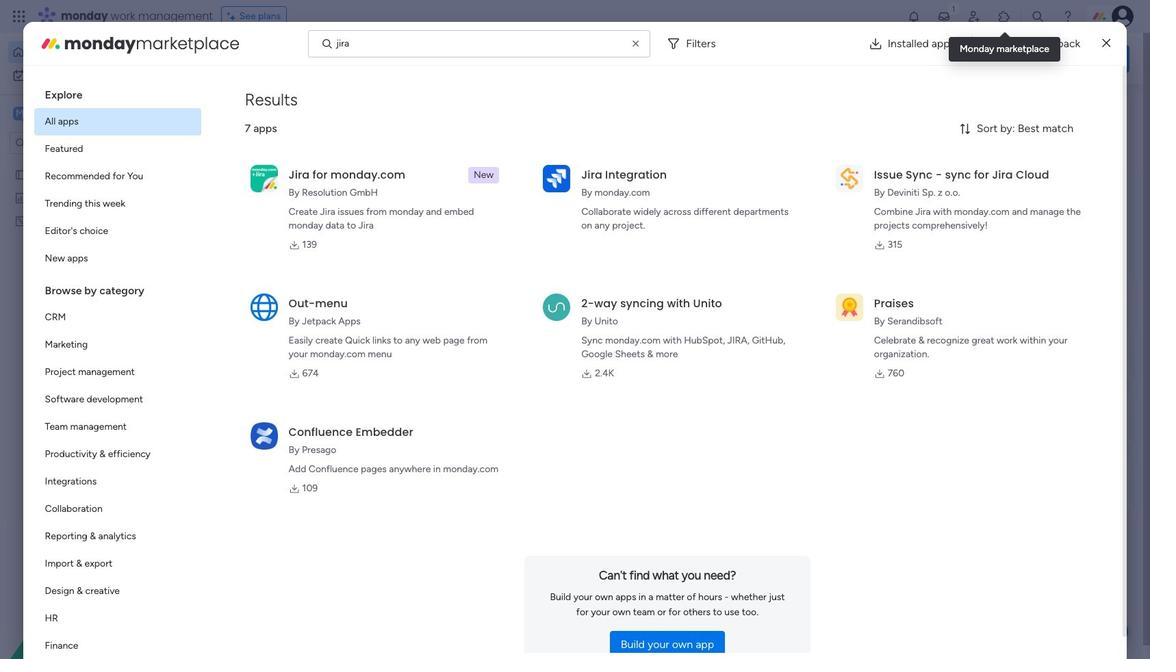 Task type: vqa. For each thing, say whether or not it's contained in the screenshot.
V2 Bolt Switch icon
yes



Task type: describe. For each thing, give the bounding box(es) containing it.
1 image
[[948, 1, 960, 16]]

help center element
[[925, 393, 1130, 448]]

Search in workspace field
[[29, 135, 114, 151]]

0 horizontal spatial lottie animation element
[[0, 521, 175, 660]]

v2 bolt switch image
[[1042, 51, 1050, 66]]

dapulse x slim image
[[1103, 35, 1111, 52]]

workspace image
[[573, 555, 606, 588]]

quick search results list box
[[212, 128, 892, 310]]

notifications image
[[907, 10, 921, 23]]

v2 user feedback image
[[936, 51, 946, 66]]

1 vertical spatial lottie animation image
[[0, 521, 175, 660]]

monday marketplace image
[[998, 10, 1012, 23]]

workspace selection element
[[13, 105, 114, 123]]

contact sales element
[[925, 459, 1130, 513]]

0 vertical spatial lottie animation image
[[537, 33, 922, 85]]

1 heading from the top
[[34, 77, 201, 108]]



Task type: locate. For each thing, give the bounding box(es) containing it.
help image
[[1062, 10, 1075, 23]]

2 heading from the top
[[34, 273, 201, 304]]

public dashboard image
[[14, 191, 27, 204]]

1 vertical spatial lottie animation element
[[0, 521, 175, 660]]

list box
[[34, 77, 201, 660], [0, 160, 175, 417]]

0 vertical spatial heading
[[34, 77, 201, 108]]

lottie animation image
[[537, 33, 922, 85], [0, 521, 175, 660]]

select product image
[[12, 10, 26, 23]]

1 horizontal spatial lottie animation image
[[537, 33, 922, 85]]

heading
[[34, 77, 201, 108], [34, 273, 201, 304]]

1 element
[[350, 326, 366, 342]]

update feed image
[[938, 10, 951, 23]]

invite members image
[[968, 10, 981, 23]]

1 horizontal spatial lottie animation element
[[537, 33, 922, 85]]

0 horizontal spatial lottie animation image
[[0, 521, 175, 660]]

1 vertical spatial heading
[[34, 273, 201, 304]]

public board image
[[14, 168, 27, 181]]

getting started element
[[925, 327, 1130, 382]]

jacob simon image
[[1112, 5, 1134, 27]]

lottie animation element
[[537, 33, 922, 85], [0, 521, 175, 660]]

0 vertical spatial lottie animation element
[[537, 33, 922, 85]]

workspace image
[[13, 106, 27, 121]]

option
[[8, 41, 166, 63], [8, 64, 166, 86], [34, 108, 201, 136], [34, 136, 201, 163], [0, 162, 175, 165], [34, 163, 201, 190], [34, 190, 201, 218], [34, 218, 201, 245], [34, 245, 201, 273], [34, 304, 201, 331], [34, 331, 201, 359], [34, 359, 201, 386], [34, 386, 201, 414], [34, 414, 201, 441], [34, 441, 201, 468], [34, 468, 201, 496], [34, 496, 201, 523], [34, 523, 201, 551], [34, 551, 201, 578], [34, 578, 201, 605], [34, 605, 201, 633], [34, 633, 201, 660]]

component image
[[615, 575, 627, 588]]

monday marketplace image
[[39, 33, 61, 54]]

search everything image
[[1031, 10, 1045, 23]]

app logo image
[[250, 165, 278, 192], [543, 165, 571, 192], [836, 165, 863, 192], [250, 294, 278, 321], [543, 294, 571, 321], [836, 294, 863, 321], [250, 422, 278, 450]]

templates image image
[[937, 103, 1118, 198]]

see plans image
[[227, 9, 240, 24]]



